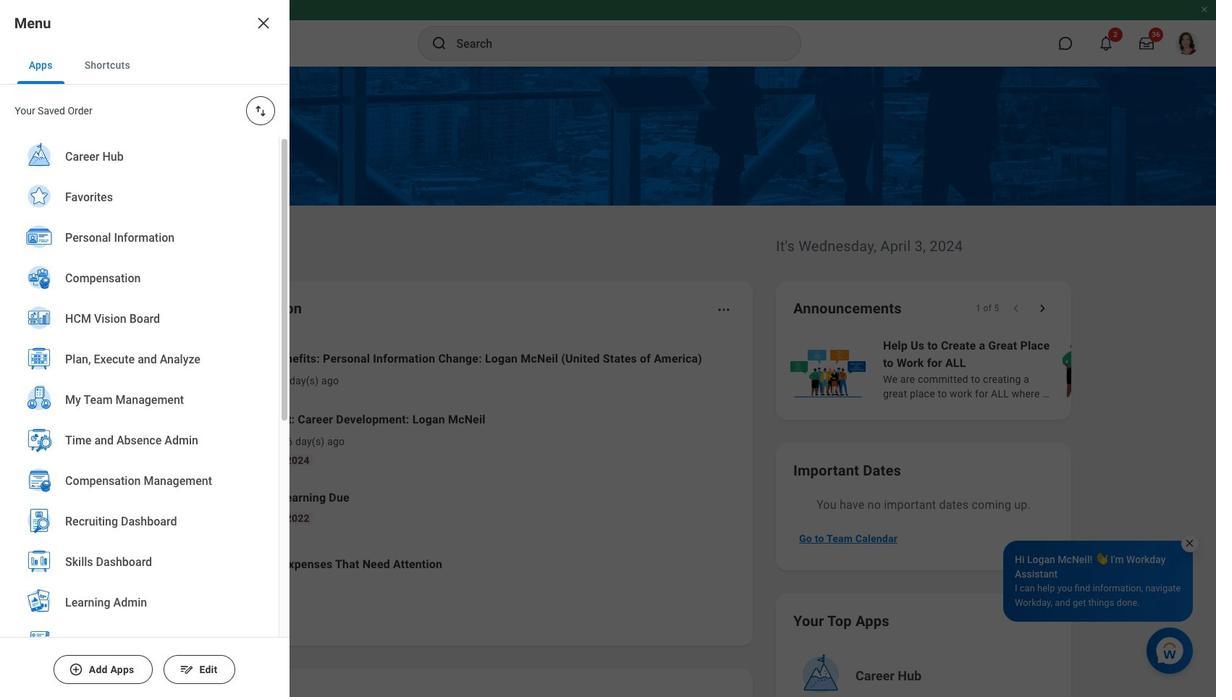 Task type: vqa. For each thing, say whether or not it's contained in the screenshot.
inbox large icon
yes



Task type: describe. For each thing, give the bounding box(es) containing it.
search image
[[430, 35, 448, 52]]

list inside the global navigation dialog
[[0, 137, 279, 697]]

plus circle image
[[69, 663, 83, 677]]

inbox large image
[[1140, 36, 1154, 51]]

2 inbox image from the top
[[183, 428, 205, 450]]

x image
[[255, 14, 272, 32]]

chevron left small image
[[1009, 301, 1024, 316]]



Task type: locate. For each thing, give the bounding box(es) containing it.
banner
[[0, 0, 1217, 67]]

list
[[0, 137, 279, 697], [788, 336, 1217, 403], [162, 339, 736, 594]]

global navigation dialog
[[0, 0, 290, 697]]

0 vertical spatial inbox image
[[183, 358, 205, 380]]

close environment banner image
[[1201, 5, 1209, 14]]

profile logan mcneil element
[[1167, 28, 1208, 59]]

x image
[[1185, 538, 1196, 549]]

1 vertical spatial inbox image
[[183, 428, 205, 450]]

1 inbox image from the top
[[183, 358, 205, 380]]

inbox image
[[183, 358, 205, 380], [183, 428, 205, 450]]

text edit image
[[179, 663, 194, 677]]

status
[[976, 303, 999, 314]]

chevron right small image
[[1035, 301, 1050, 316]]

tab list
[[0, 46, 290, 85]]

sort image
[[253, 104, 268, 118]]

main content
[[0, 67, 1217, 697]]

notifications large image
[[1099, 36, 1114, 51]]



